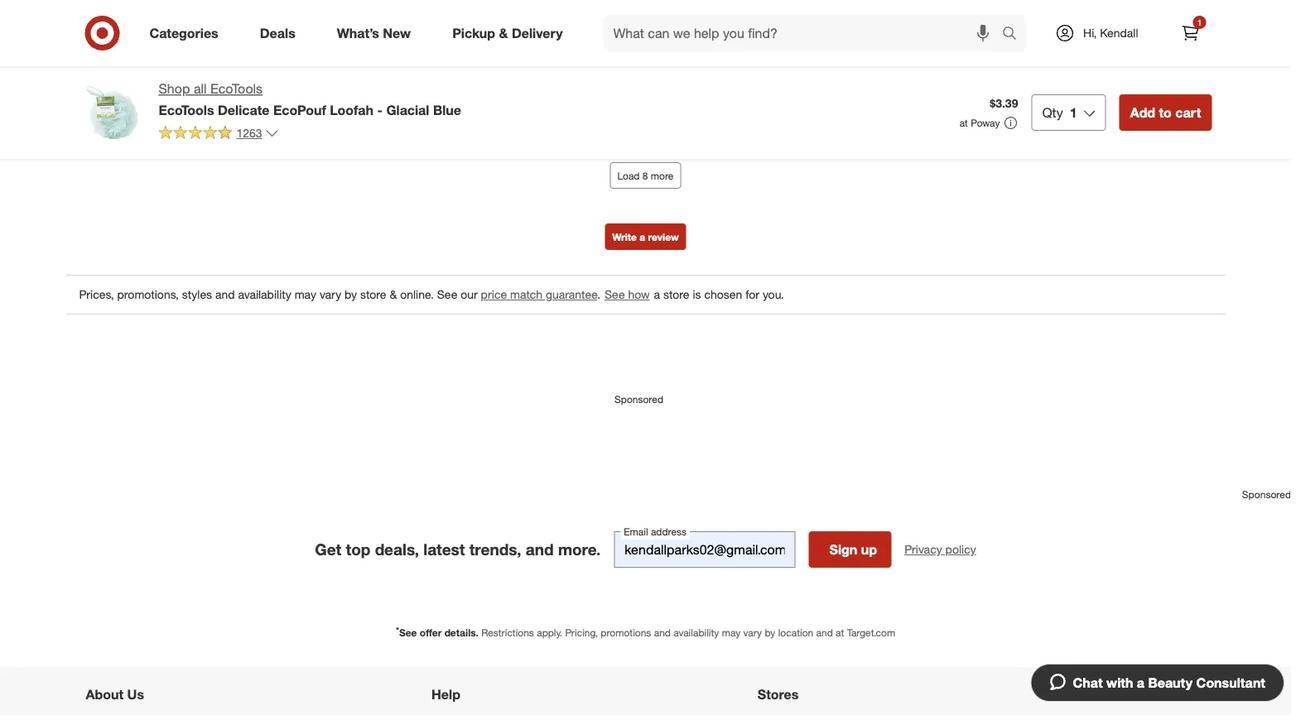 Task type: locate. For each thing, give the bounding box(es) containing it.
1 vertical spatial ecotools
[[159, 102, 214, 118]]

policy
[[946, 543, 977, 557]]

1 vertical spatial 1
[[1070, 104, 1078, 121]]

quality out of 5
[[975, 6, 1015, 37]]

ecotools up delicate
[[210, 81, 263, 97]]

at left poway
[[960, 117, 969, 129]]

1 horizontal spatial 1
[[1198, 17, 1203, 27]]

did
[[809, 59, 824, 71]]

1 horizontal spatial quality
[[975, 6, 1014, 20]]

sign
[[830, 542, 858, 558]]

find
[[846, 59, 862, 71]]

2 horizontal spatial a
[[1138, 675, 1145, 691]]

review right this
[[884, 59, 912, 71]]

add to cart
[[1131, 104, 1202, 121]]

2 vertical spatial a
[[1138, 675, 1145, 691]]

a
[[640, 231, 646, 243], [654, 287, 660, 302], [1138, 675, 1145, 691]]

pickup
[[453, 25, 496, 41]]

0 horizontal spatial availability
[[238, 287, 291, 302]]

may inside * see offer details. restrictions apply. pricing, promotions and availability may vary by location and at target.com
[[722, 627, 741, 640]]

write a review
[[613, 231, 679, 243]]

search button
[[995, 15, 1035, 55]]

and right location
[[817, 627, 833, 640]]

for left the
[[243, 51, 257, 66]]

you
[[827, 59, 843, 71]]

for
[[243, 51, 257, 66], [746, 287, 760, 302]]

see left offer
[[399, 627, 417, 640]]

sponsored inside the report review region
[[615, 393, 664, 406]]

0 vertical spatial 1
[[1198, 17, 1203, 27]]

did you find this review helpful?
[[809, 59, 950, 71]]

22 days ago , verified purchaser
[[136, 24, 276, 36]]

1 horizontal spatial may
[[722, 627, 741, 640]]

see inside * see offer details. restrictions apply. pricing, promotions and availability may vary by location and at target.com
[[399, 627, 417, 640]]

0 horizontal spatial 1
[[1070, 104, 1078, 121]]

deals link
[[246, 15, 316, 51]]

0 vertical spatial quality
[[975, 6, 1014, 20]]

0 horizontal spatial by
[[345, 287, 357, 302]]

2 horizontal spatial review
[[1140, 88, 1179, 104]]

sponsored
[[615, 393, 664, 406], [1243, 489, 1292, 501]]

0 vertical spatial sponsored
[[615, 393, 664, 406]]

by inside the report review region
[[345, 287, 357, 302]]

quality inside the quality out of 5
[[975, 6, 1014, 20]]

1 vertical spatial sponsored
[[1243, 489, 1292, 501]]

beauty
[[1149, 675, 1193, 691]]

target.com
[[847, 627, 896, 640]]

1 horizontal spatial at
[[960, 117, 969, 129]]

0 horizontal spatial &
[[390, 287, 397, 302]]

a right with
[[1138, 675, 1145, 691]]

by left "online."
[[345, 287, 357, 302]]

0 horizontal spatial sponsored
[[615, 393, 664, 406]]

by left location
[[765, 627, 776, 640]]

by
[[345, 287, 357, 302], [765, 627, 776, 640]]

qty
[[1043, 104, 1064, 121]]

0 horizontal spatial see
[[399, 627, 417, 640]]

and
[[215, 287, 235, 302], [526, 540, 554, 559], [654, 627, 671, 640], [817, 627, 833, 640]]

22
[[136, 24, 147, 36]]

see how button
[[604, 286, 651, 304]]

0 horizontal spatial at
[[836, 627, 845, 640]]

1 right qty
[[1070, 104, 1078, 121]]

What can we help you find? suggestions appear below search field
[[604, 15, 1007, 51]]

1 vertical spatial may
[[722, 627, 741, 640]]

1 vertical spatial a
[[654, 287, 660, 302]]

what's new
[[337, 25, 411, 41]]

2 horizontal spatial see
[[605, 287, 625, 302]]

0 horizontal spatial a
[[640, 231, 646, 243]]

0 vertical spatial vary
[[320, 287, 341, 302]]

image of ecotools delicate ecopouf loofah - glacial blue image
[[79, 80, 145, 146]]

cart
[[1176, 104, 1202, 121]]

services
[[1082, 687, 1136, 703]]

quality
[[975, 6, 1014, 20], [206, 51, 240, 66]]

1 horizontal spatial store
[[664, 287, 690, 302]]

and right styles
[[215, 287, 235, 302]]

about us
[[86, 687, 144, 703]]

1 horizontal spatial &
[[499, 25, 508, 41]]

is
[[693, 287, 701, 302]]

None text field
[[614, 532, 796, 569]]

1 vertical spatial vary
[[744, 627, 762, 640]]

ecotools down shop on the left top of the page
[[159, 102, 214, 118]]

load 8 more
[[618, 169, 674, 182]]

0 horizontal spatial price
[[280, 51, 306, 66]]

to
[[1160, 104, 1172, 121]]

-
[[377, 102, 383, 118]]

price right "our" at the left of page
[[481, 287, 507, 302]]

1 vertical spatial availability
[[674, 627, 720, 640]]

0 horizontal spatial may
[[295, 287, 317, 302]]

0 horizontal spatial quality
[[206, 51, 240, 66]]

1 horizontal spatial price
[[481, 287, 507, 302]]

store left "online."
[[360, 287, 387, 302]]

1 store from the left
[[360, 287, 387, 302]]

more
[[651, 169, 674, 182]]

price
[[280, 51, 306, 66], [481, 287, 507, 302]]

at left target.com
[[836, 627, 845, 640]]

up
[[862, 542, 877, 558]]

1 vertical spatial by
[[765, 627, 776, 640]]

1 horizontal spatial by
[[765, 627, 776, 640]]

see right '.'
[[605, 287, 625, 302]]

$3.39
[[990, 96, 1019, 111]]

prices, promotions, styles and availability may vary by store & online. see our price match guarantee . see how a store is chosen for you.
[[79, 287, 784, 302]]

2 vertical spatial review
[[648, 231, 679, 243]]

at poway
[[960, 117, 1000, 129]]

quality up 'of'
[[975, 6, 1014, 20]]

how
[[628, 287, 650, 302]]

1 horizontal spatial availability
[[674, 627, 720, 640]]

0 horizontal spatial vary
[[320, 287, 341, 302]]

vary inside the report review region
[[320, 287, 341, 302]]

& left "online."
[[390, 287, 397, 302]]

location
[[779, 627, 814, 640]]

0 vertical spatial may
[[295, 287, 317, 302]]

deals
[[260, 25, 296, 41]]

1 vertical spatial at
[[836, 627, 845, 640]]

0 vertical spatial availability
[[238, 287, 291, 302]]

hi,
[[1084, 26, 1097, 40]]

store left the is
[[664, 287, 690, 302]]

see left "our" at the left of page
[[437, 287, 458, 302]]

& right pickup on the left top of the page
[[499, 25, 508, 41]]

blue
[[433, 102, 461, 118]]

ecotools
[[210, 81, 263, 97], [159, 102, 214, 118]]

more.
[[558, 540, 601, 559]]

consultant
[[1197, 675, 1266, 691]]

sign up button
[[809, 532, 892, 569]]

availability right styles
[[238, 287, 291, 302]]

0 vertical spatial for
[[243, 51, 257, 66]]

1 right kendall
[[1198, 17, 1203, 27]]

privacy
[[905, 543, 943, 557]]

may
[[295, 287, 317, 302], [722, 627, 741, 640]]

at
[[960, 117, 969, 129], [836, 627, 845, 640]]

1 horizontal spatial vary
[[744, 627, 762, 640]]

review right write
[[648, 231, 679, 243]]

1 vertical spatial quality
[[206, 51, 240, 66]]

soft!!
[[144, 51, 170, 66]]

1 link
[[1173, 15, 1209, 51]]

1 horizontal spatial a
[[654, 287, 660, 302]]

for left you.
[[746, 287, 760, 302]]

helpful
[[959, 89, 989, 101]]

top
[[346, 540, 371, 559]]

quality down verified
[[206, 51, 240, 66]]

hi, kendall
[[1084, 26, 1139, 40]]

and inside the report review region
[[215, 287, 235, 302]]

0 vertical spatial by
[[345, 287, 357, 302]]

offer
[[420, 627, 442, 640]]

1 horizontal spatial for
[[746, 287, 760, 302]]

apply.
[[537, 627, 563, 640]]

trends,
[[470, 540, 522, 559]]

vary
[[320, 287, 341, 302], [744, 627, 762, 640]]

availability right the promotions
[[674, 627, 720, 640]]

price match guarantee link
[[481, 287, 598, 302]]

price right the
[[280, 51, 306, 66]]

0 horizontal spatial store
[[360, 287, 387, 302]]

1 vertical spatial &
[[390, 287, 397, 302]]

a right 'how'
[[654, 287, 660, 302]]

* see offer details. restrictions apply. pricing, promotions and availability may vary by location and at target.com
[[396, 625, 896, 640]]

pricing,
[[565, 627, 598, 640]]

1 vertical spatial for
[[746, 287, 760, 302]]

1 horizontal spatial review
[[884, 59, 912, 71]]

store
[[360, 287, 387, 302], [664, 287, 690, 302]]

a right write
[[640, 231, 646, 243]]

review up to
[[1140, 88, 1179, 104]]



Task type: vqa. For each thing, say whether or not it's contained in the screenshot.
the our
yes



Task type: describe. For each thing, give the bounding box(es) containing it.
chat with a beauty consultant
[[1073, 675, 1266, 691]]

report review button
[[1096, 87, 1179, 106]]

chosen
[[705, 287, 743, 302]]

the
[[260, 51, 277, 66]]

deals,
[[375, 540, 419, 559]]

report review
[[1096, 88, 1179, 104]]

styles
[[182, 287, 212, 302]]

helpful?
[[915, 59, 950, 71]]

0 vertical spatial &
[[499, 25, 508, 41]]

out
[[975, 22, 992, 37]]

0 horizontal spatial for
[[243, 51, 257, 66]]

with
[[1107, 675, 1134, 691]]

chat with a beauty consultant button
[[1031, 665, 1285, 703]]

glacial
[[386, 102, 430, 118]]

0 vertical spatial price
[[280, 51, 306, 66]]

and left more.
[[526, 540, 554, 559]]

value
[[851, 6, 880, 20]]

shop
[[159, 81, 190, 97]]

add to cart button
[[1120, 94, 1213, 131]]

of
[[995, 22, 1005, 37]]

8
[[643, 169, 648, 182]]

availability inside the report review region
[[238, 287, 291, 302]]

search
[[995, 27, 1035, 43]]

purchaser
[[231, 24, 276, 36]]

1 horizontal spatial sponsored
[[1243, 489, 1292, 501]]

0 vertical spatial ecotools
[[210, 81, 263, 97]]

all
[[194, 81, 207, 97]]

delicate
[[218, 102, 270, 118]]

match
[[510, 287, 543, 302]]

get
[[315, 540, 342, 559]]

0 vertical spatial a
[[640, 231, 646, 243]]

what's
[[337, 25, 379, 41]]

ash
[[110, 24, 127, 36]]

0 horizontal spatial review
[[648, 231, 679, 243]]

new
[[383, 25, 411, 41]]

by inside * see offer details. restrictions apply. pricing, promotions and availability may vary by location and at target.com
[[765, 627, 776, 640]]

1 vertical spatial price
[[481, 287, 507, 302]]

1263
[[237, 126, 262, 140]]

privacy policy
[[905, 543, 977, 557]]

super
[[110, 51, 141, 66]]

loofah
[[330, 102, 374, 118]]

us
[[127, 687, 144, 703]]

,
[[190, 24, 193, 36]]

0 vertical spatial at
[[960, 117, 969, 129]]

get top deals, latest trends, and more.
[[315, 540, 601, 559]]

vary inside * see offer details. restrictions apply. pricing, promotions and availability may vary by location and at target.com
[[744, 627, 762, 640]]

help
[[432, 687, 461, 703]]

good
[[173, 51, 203, 66]]

*
[[396, 625, 399, 636]]

& inside the report review region
[[390, 287, 397, 302]]

delivery
[[512, 25, 563, 41]]

online.
[[400, 287, 434, 302]]

pickup & delivery
[[453, 25, 563, 41]]

ecopouf
[[273, 102, 326, 118]]

verified
[[195, 24, 229, 36]]

promotions,
[[117, 287, 179, 302]]

prices,
[[79, 287, 114, 302]]

qty 1
[[1043, 104, 1078, 121]]

write
[[613, 231, 637, 243]]

1 horizontal spatial see
[[437, 287, 458, 302]]

1263 link
[[159, 125, 279, 144]]

may inside the report review region
[[295, 287, 317, 302]]

categories
[[150, 25, 219, 41]]

at inside * see offer details. restrictions apply. pricing, promotions and availability may vary by location and at target.com
[[836, 627, 845, 640]]

this
[[865, 59, 881, 71]]

report review region
[[66, 0, 1226, 423]]

stores
[[758, 687, 799, 703]]

ago
[[174, 24, 190, 36]]

pickup & delivery link
[[438, 15, 584, 51]]

you.
[[763, 287, 784, 302]]

1 vertical spatial review
[[1140, 88, 1179, 104]]

0 vertical spatial review
[[884, 59, 912, 71]]

not helpful button
[[915, 82, 1015, 108]]

5
[[1008, 22, 1015, 37]]

promotions
[[601, 627, 652, 640]]

not helpful
[[941, 89, 989, 101]]

restrictions
[[482, 627, 534, 640]]

and right the promotions
[[654, 627, 671, 640]]

our
[[461, 287, 478, 302]]

details.
[[445, 627, 479, 640]]

2 store from the left
[[664, 287, 690, 302]]

shop all ecotools ecotools delicate ecopouf loofah - glacial blue
[[159, 81, 461, 118]]

availability inside * see offer details. restrictions apply. pricing, promotions and availability may vary by location and at target.com
[[674, 627, 720, 640]]

guarantee
[[546, 287, 598, 302]]

about
[[86, 687, 124, 703]]

privacy policy link
[[905, 542, 977, 559]]



